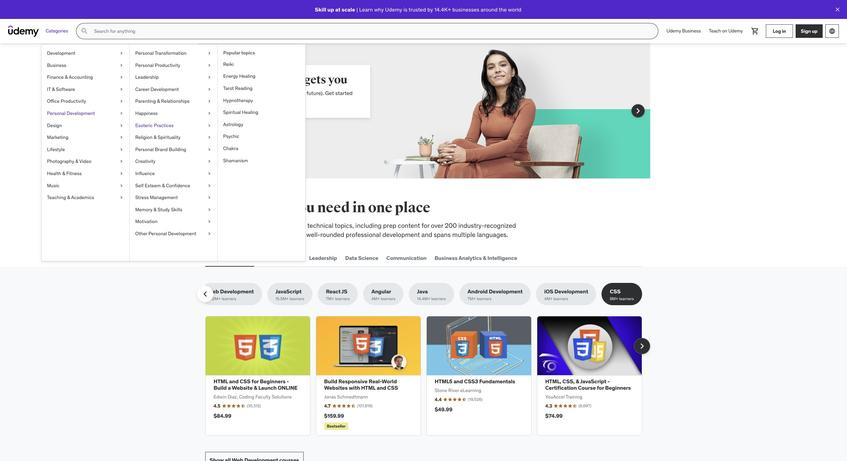 Task type: describe. For each thing, give the bounding box(es) containing it.
professional
[[346, 231, 381, 239]]

our
[[246, 231, 255, 239]]

html, css, & javascript - certification course for beginners
[[545, 378, 631, 391]]

that
[[280, 73, 302, 87]]

on
[[722, 28, 727, 34]]

angular
[[372, 288, 391, 295]]

submit search image
[[81, 27, 89, 35]]

websites
[[324, 385, 348, 391]]

topics
[[241, 50, 255, 56]]

|
[[357, 6, 358, 13]]

xsmall image for music
[[119, 182, 124, 189]]

tarot
[[223, 85, 234, 91]]

personal for personal brand building
[[135, 146, 154, 152]]

udemy business
[[667, 28, 701, 34]]

lifestyle
[[47, 146, 65, 152]]

shamanism link
[[218, 155, 305, 167]]

sign up
[[801, 28, 818, 34]]

chakra link
[[218, 143, 305, 155]]

software
[[56, 86, 75, 92]]

ios development 4m+ learners
[[544, 288, 588, 301]]

office productivity link
[[42, 96, 130, 108]]

& left the study
[[154, 207, 157, 213]]

skills inside learning that gets you skills for your present (and your future). get started with us.
[[229, 90, 242, 96]]

personal development
[[47, 110, 95, 116]]

log in
[[773, 28, 786, 34]]

xsmall image for esoteric practices
[[207, 122, 212, 129]]

communication
[[386, 255, 427, 261]]

finance & accounting link
[[42, 71, 130, 83]]

teaching
[[47, 195, 66, 201]]

photography & video link
[[42, 156, 130, 168]]

1 horizontal spatial udemy
[[667, 28, 681, 34]]

stress
[[135, 195, 149, 201]]

you for skills
[[291, 199, 315, 216]]

other
[[135, 231, 147, 237]]

development down categories dropdown button
[[47, 50, 75, 56]]

web development button
[[205, 250, 254, 266]]

development for career development
[[151, 86, 179, 92]]

career development
[[135, 86, 179, 92]]

trusted
[[409, 6, 426, 13]]

for inside html and css for beginners - build a website & launch online
[[252, 378, 259, 385]]

personal for personal productivity
[[135, 62, 154, 68]]

present
[[263, 90, 282, 96]]

xsmall image for photography & video
[[119, 158, 124, 165]]

js
[[342, 288, 347, 295]]

xsmall image for parenting & relationships
[[207, 98, 212, 105]]

0 horizontal spatial udemy
[[385, 6, 402, 13]]

css,
[[563, 378, 575, 385]]

beginners inside html and css for beginners - build a website & launch online
[[260, 378, 286, 385]]

learners inside angular 4m+ learners
[[381, 296, 396, 301]]

& right teaching
[[67, 195, 70, 201]]

xsmall image for creativity
[[207, 158, 212, 165]]

xsmall image for religion & spirituality
[[207, 134, 212, 141]]

for inside learning that gets you skills for your present (and your future). get started with us.
[[244, 90, 250, 96]]

web for web development 12.2m+ learners
[[208, 288, 219, 295]]

- inside html and css for beginners - build a website & launch online
[[287, 378, 289, 385]]

angular 4m+ learners
[[372, 288, 396, 301]]

4m+ inside the 'ios development 4m+ learners'
[[544, 296, 553, 301]]

personal transformation link
[[130, 47, 217, 59]]

learners inside the 'react js 7m+ learners'
[[335, 296, 350, 301]]

development for ios development 4m+ learners
[[555, 288, 588, 295]]

including
[[356, 222, 382, 230]]

data science
[[345, 255, 378, 261]]

build responsive real-world websites with html and css
[[324, 378, 398, 391]]

& down career development
[[157, 98, 160, 104]]

energy healing link
[[218, 70, 305, 83]]

need
[[317, 199, 350, 216]]

career
[[135, 86, 149, 92]]

& inside button
[[483, 255, 486, 261]]

teach on udemy link
[[705, 23, 747, 39]]

influence
[[135, 170, 155, 177]]

up for sign
[[812, 28, 818, 34]]

css inside css 9m+ learners
[[610, 288, 621, 295]]

reading
[[235, 85, 253, 91]]

practices
[[154, 122, 174, 128]]

spiritual
[[223, 109, 241, 115]]

certification
[[545, 385, 577, 391]]

topics,
[[335, 222, 354, 230]]

esoteric practices link
[[130, 120, 217, 132]]

xsmall image for finance & accounting
[[119, 74, 124, 81]]

xsmall image for personal productivity
[[207, 62, 212, 69]]

learners inside "android development 7m+ learners"
[[477, 296, 492, 301]]

xsmall image for self esteem & confidence
[[207, 182, 212, 189]]

shamanism
[[223, 157, 248, 164]]

choose a language image
[[829, 28, 836, 34]]

design link
[[42, 120, 130, 132]]

teach on udemy
[[709, 28, 743, 34]]

javascript inside javascript 15.5m+ learners
[[276, 288, 302, 295]]

other personal development link
[[130, 228, 217, 240]]

& right finance
[[65, 74, 68, 80]]

health & fitness link
[[42, 168, 130, 180]]

categories button
[[42, 23, 72, 39]]

development for web development 12.2m+ learners
[[220, 288, 254, 295]]

html and css for beginners - build a website & launch online link
[[214, 378, 298, 391]]

carousel element containing learning that gets you
[[197, 43, 650, 179]]

it certifications
[[261, 255, 301, 261]]

xsmall image for stress management
[[207, 195, 212, 201]]

1 vertical spatial in
[[352, 199, 366, 216]]

chakra
[[223, 145, 238, 152]]

14.4m+
[[417, 296, 430, 301]]

industry-
[[458, 222, 484, 230]]

skills inside covering critical workplace skills to technical topics, including prep content for over 200 industry-recognized certifications, our catalog supports well-rounded professional development and spans multiple languages.
[[284, 222, 299, 230]]

xsmall image for other personal development
[[207, 231, 212, 237]]

data science button
[[344, 250, 380, 266]]

& inside html and css for beginners - build a website & launch online
[[254, 385, 257, 391]]

xsmall image for career development
[[207, 86, 212, 93]]

shopping cart with 0 items image
[[751, 27, 759, 35]]

well-
[[306, 231, 320, 239]]

learners inside 'web development 12.2m+ learners'
[[222, 296, 236, 301]]

creativity link
[[130, 156, 217, 168]]

started
[[335, 90, 353, 96]]

up for skill
[[328, 6, 334, 13]]

lifestyle link
[[42, 144, 130, 156]]

previous image inside 'topic filters' element
[[200, 289, 211, 300]]

learners inside javascript 15.5m+ learners
[[290, 296, 304, 301]]

& inside html, css, & javascript - certification course for beginners
[[576, 378, 579, 385]]

xsmall image for health & fitness
[[119, 170, 124, 177]]

0 vertical spatial the
[[499, 6, 507, 13]]

close image
[[834, 6, 841, 13]]

build inside html and css for beginners - build a website & launch online
[[214, 385, 227, 391]]

confidence
[[166, 182, 190, 189]]

creativity
[[135, 158, 155, 164]]

communication button
[[385, 250, 428, 266]]

2 your from the left
[[295, 90, 305, 96]]

online
[[278, 385, 298, 391]]

us.
[[241, 97, 248, 104]]

& up office
[[52, 86, 55, 92]]

xsmall image for office productivity
[[119, 98, 124, 105]]

spiritual healing
[[223, 109, 258, 115]]

it for it & software
[[47, 86, 51, 92]]

world
[[508, 6, 522, 13]]

astrology
[[223, 121, 243, 127]]

sign
[[801, 28, 811, 34]]

web for web development
[[206, 255, 218, 261]]

leadership for leadership button
[[309, 255, 337, 261]]

personal brand building
[[135, 146, 186, 152]]

get
[[325, 90, 334, 96]]

certifications,
[[205, 231, 244, 239]]

marketing link
[[42, 132, 130, 144]]

office productivity
[[47, 98, 86, 104]]

skill
[[315, 6, 326, 13]]

& left 'video'
[[75, 158, 78, 164]]

xsmall image for personal brand building
[[207, 146, 212, 153]]

personal development link
[[42, 108, 130, 120]]

15.5m+
[[276, 296, 289, 301]]

supports
[[279, 231, 305, 239]]

xsmall image for personal transformation
[[207, 50, 212, 57]]



Task type: vqa. For each thing, say whether or not it's contained in the screenshot.
the Start within the THE STOCK MARKET FOR BEGINNERS - HOW TO START INVESTING TODAY
no



Task type: locate. For each thing, give the bounding box(es) containing it.
build left a
[[214, 385, 227, 391]]

in up including
[[352, 199, 366, 216]]

Search for anything text field
[[93, 25, 650, 37]]

xsmall image inside influence link
[[207, 170, 212, 177]]

multiple
[[452, 231, 476, 239]]

0 vertical spatial next image
[[633, 106, 643, 116]]

0 vertical spatial skills
[[252, 199, 288, 216]]

build responsive real-world websites with html and css link
[[324, 378, 398, 391]]

development up parenting & relationships
[[151, 86, 179, 92]]

leadership down rounded
[[309, 255, 337, 261]]

css right real-
[[387, 385, 398, 391]]

1 4m+ from the left
[[372, 296, 380, 301]]

motivation
[[135, 219, 158, 225]]

xsmall image for design
[[119, 122, 124, 129]]

4m+ inside angular 4m+ learners
[[372, 296, 380, 301]]

-
[[287, 378, 289, 385], [608, 378, 610, 385]]

recognized
[[484, 222, 516, 230]]

javascript up 15.5m+
[[276, 288, 302, 295]]

for left over at the top right of the page
[[422, 222, 430, 230]]

business for business analytics & intelligence
[[435, 255, 458, 261]]

2 horizontal spatial business
[[682, 28, 701, 34]]

1 vertical spatial healing
[[242, 109, 258, 115]]

learning
[[229, 73, 278, 87]]

1 horizontal spatial in
[[782, 28, 786, 34]]

reiki
[[223, 61, 234, 67]]

1 horizontal spatial up
[[812, 28, 818, 34]]

personal transformation
[[135, 50, 187, 56]]

javascript inside html, css, & javascript - certification course for beginners
[[580, 378, 606, 385]]

xsmall image inside lifestyle link
[[119, 146, 124, 153]]

xsmall image inside personal development link
[[119, 110, 124, 117]]

0 horizontal spatial html
[[214, 378, 228, 385]]

7m+ down react in the left of the page
[[326, 296, 334, 301]]

0 vertical spatial you
[[328, 73, 347, 87]]

1 horizontal spatial the
[[499, 6, 507, 13]]

development link
[[42, 47, 130, 59]]

- right launch
[[287, 378, 289, 385]]

learners inside the 'ios development 4m+ learners'
[[554, 296, 568, 301]]

leadership for leadership link
[[135, 74, 159, 80]]

beginners inside html, css, & javascript - certification course for beginners
[[605, 385, 631, 391]]

with left "us."
[[229, 97, 240, 104]]

development
[[383, 231, 420, 239]]

development inside "android development 7m+ learners"
[[489, 288, 523, 295]]

xsmall image inside creativity link
[[207, 158, 212, 165]]

learners inside java 14.4m+ learners
[[431, 296, 446, 301]]

it inside button
[[261, 255, 266, 261]]

4m+ down ios
[[544, 296, 553, 301]]

at
[[335, 6, 341, 13]]

business up finance
[[47, 62, 66, 68]]

xsmall image for personal development
[[119, 110, 124, 117]]

& left launch
[[254, 385, 257, 391]]

with right "websites"
[[349, 385, 360, 391]]

development right android
[[489, 288, 523, 295]]

launch
[[258, 385, 277, 391]]

accounting
[[69, 74, 93, 80]]

0 horizontal spatial in
[[352, 199, 366, 216]]

development inside the 'ios development 4m+ learners'
[[555, 288, 588, 295]]

1 vertical spatial previous image
[[200, 289, 211, 300]]

healing inside 'link'
[[242, 109, 258, 115]]

skills up workplace
[[252, 199, 288, 216]]

& right esteem
[[162, 182, 165, 189]]

xsmall image inside finance & accounting link
[[119, 74, 124, 81]]

0 horizontal spatial productivity
[[61, 98, 86, 104]]

1 horizontal spatial 4m+
[[544, 296, 553, 301]]

xsmall image inside business link
[[119, 62, 124, 69]]

build left responsive
[[324, 378, 337, 385]]

0 horizontal spatial 4m+
[[372, 296, 380, 301]]

xsmall image inside motivation "link"
[[207, 219, 212, 225]]

memory & study skills
[[135, 207, 182, 213]]

0 horizontal spatial javascript
[[276, 288, 302, 295]]

html left website
[[214, 378, 228, 385]]

learn
[[359, 6, 373, 13]]

0 horizontal spatial beginners
[[260, 378, 286, 385]]

1 horizontal spatial your
[[295, 90, 305, 96]]

xsmall image inside personal productivity link
[[207, 62, 212, 69]]

2 4m+ from the left
[[544, 296, 553, 301]]

personal right other
[[148, 231, 167, 237]]

productivity down transformation
[[155, 62, 180, 68]]

web up 12.2m+
[[208, 288, 219, 295]]

covering critical workplace skills to technical topics, including prep content for over 200 industry-recognized certifications, our catalog supports well-rounded professional development and spans multiple languages.
[[205, 222, 516, 239]]

xsmall image
[[119, 50, 124, 57], [207, 50, 212, 57], [119, 62, 124, 69], [207, 74, 212, 81], [119, 86, 124, 93], [119, 98, 124, 105], [207, 110, 212, 117], [207, 134, 212, 141], [119, 170, 124, 177], [119, 182, 124, 189], [207, 182, 212, 189], [207, 207, 212, 213]]

4 learners from the left
[[381, 296, 396, 301]]

your right (and
[[295, 90, 305, 96]]

personal productivity
[[135, 62, 180, 68]]

responsive
[[338, 378, 368, 385]]

css right a
[[240, 378, 251, 385]]

0 horizontal spatial it
[[47, 86, 51, 92]]

development for android development 7m+ learners
[[489, 288, 523, 295]]

development right ios
[[555, 288, 588, 295]]

healing down "us."
[[242, 109, 258, 115]]

1 vertical spatial productivity
[[61, 98, 86, 104]]

1 vertical spatial it
[[261, 255, 266, 261]]

for right course on the right bottom of page
[[597, 385, 604, 391]]

fundamentals
[[479, 378, 515, 385]]

finance
[[47, 74, 64, 80]]

previous image
[[204, 106, 215, 116], [200, 289, 211, 300]]

udemy image
[[8, 25, 39, 37]]

1 horizontal spatial business
[[435, 255, 458, 261]]

7m+ for react js
[[326, 296, 334, 301]]

1 learners from the left
[[222, 296, 236, 301]]

for inside html, css, & javascript - certification course for beginners
[[597, 385, 604, 391]]

1 vertical spatial with
[[349, 385, 360, 391]]

xsmall image inside esoteric practices link
[[207, 122, 212, 129]]

6 learners from the left
[[477, 296, 492, 301]]

0 vertical spatial business
[[682, 28, 701, 34]]

0 horizontal spatial you
[[291, 199, 315, 216]]

1 horizontal spatial javascript
[[580, 378, 606, 385]]

next image
[[633, 106, 643, 116], [637, 341, 648, 352]]

business for business
[[47, 62, 66, 68]]

xsmall image inside self esteem & confidence link
[[207, 182, 212, 189]]

7 learners from the left
[[554, 296, 568, 301]]

for up "us."
[[244, 90, 250, 96]]

personal for personal transformation
[[135, 50, 154, 56]]

teaching & academics
[[47, 195, 94, 201]]

5 learners from the left
[[431, 296, 446, 301]]

study
[[158, 207, 170, 213]]

0 vertical spatial up
[[328, 6, 334, 13]]

0 horizontal spatial with
[[229, 97, 240, 104]]

& right css,
[[576, 378, 579, 385]]

development for web development
[[219, 255, 253, 261]]

1 vertical spatial next image
[[637, 341, 648, 352]]

xsmall image inside office productivity link
[[119, 98, 124, 105]]

1 vertical spatial business
[[47, 62, 66, 68]]

you inside learning that gets you skills for your present (and your future). get started with us.
[[328, 73, 347, 87]]

java
[[417, 288, 428, 295]]

0 horizontal spatial build
[[214, 385, 227, 391]]

personal up design on the top
[[47, 110, 65, 116]]

xsmall image inside the teaching & academics link
[[119, 195, 124, 201]]

xsmall image inside the design "link"
[[119, 122, 124, 129]]

spiritual healing link
[[218, 107, 305, 119]]

development inside button
[[219, 255, 253, 261]]

- inside html, css, & javascript - certification course for beginners
[[608, 378, 610, 385]]

data
[[345, 255, 357, 261]]

css inside html and css for beginners - build a website & launch online
[[240, 378, 251, 385]]

1 horizontal spatial you
[[328, 73, 347, 87]]

0 vertical spatial skills
[[229, 90, 242, 96]]

0 horizontal spatial 7m+
[[326, 296, 334, 301]]

real-
[[369, 378, 382, 385]]

xsmall image for lifestyle
[[119, 146, 124, 153]]

for inside covering critical workplace skills to technical topics, including prep content for over 200 industry-recognized certifications, our catalog supports well-rounded professional development and spans multiple languages.
[[422, 222, 430, 230]]

0 vertical spatial leadership
[[135, 74, 159, 80]]

tarot reading link
[[218, 83, 305, 95]]

2 - from the left
[[608, 378, 610, 385]]

java 14.4m+ learners
[[417, 288, 446, 301]]

influence link
[[130, 168, 217, 180]]

8 learners from the left
[[619, 296, 634, 301]]

xsmall image inside the career development link
[[207, 86, 212, 93]]

3 learners from the left
[[335, 296, 350, 301]]

1 - from the left
[[287, 378, 289, 385]]

the up critical
[[228, 199, 249, 216]]

1 horizontal spatial build
[[324, 378, 337, 385]]

xsmall image for marketing
[[119, 134, 124, 141]]

healing for spiritual healing
[[242, 109, 258, 115]]

build inside build responsive real-world websites with html and css
[[324, 378, 337, 385]]

development down certifications,
[[219, 255, 253, 261]]

esoteric
[[135, 122, 153, 128]]

it up office
[[47, 86, 51, 92]]

xsmall image inside happiness link
[[207, 110, 212, 117]]

&
[[65, 74, 68, 80], [52, 86, 55, 92], [157, 98, 160, 104], [154, 134, 157, 140], [75, 158, 78, 164], [62, 170, 65, 177], [162, 182, 165, 189], [67, 195, 70, 201], [154, 207, 157, 213], [483, 255, 486, 261], [576, 378, 579, 385], [254, 385, 257, 391]]

2 horizontal spatial css
[[610, 288, 621, 295]]

xsmall image inside 'development' link
[[119, 50, 124, 57]]

1 vertical spatial skills
[[284, 222, 299, 230]]

up inside 'link'
[[812, 28, 818, 34]]

xsmall image for it & software
[[119, 86, 124, 93]]

xsmall image inside "memory & study skills" link
[[207, 207, 212, 213]]

web down certifications,
[[206, 255, 218, 261]]

xsmall image inside music link
[[119, 182, 124, 189]]

personal up personal productivity
[[135, 50, 154, 56]]

& right religion
[[154, 134, 157, 140]]

0 horizontal spatial the
[[228, 199, 249, 216]]

certifications
[[267, 255, 301, 261]]

1 your from the left
[[252, 90, 262, 96]]

intelligence
[[488, 255, 517, 261]]

0 horizontal spatial skills
[[171, 207, 182, 213]]

development for personal development
[[67, 110, 95, 116]]

business down spans at the right of the page
[[435, 255, 458, 261]]

transformation
[[155, 50, 187, 56]]

0 horizontal spatial -
[[287, 378, 289, 385]]

development down motivation "link"
[[168, 231, 196, 237]]

1 vertical spatial leadership
[[309, 255, 337, 261]]

0 vertical spatial javascript
[[276, 288, 302, 295]]

0 vertical spatial it
[[47, 86, 51, 92]]

personal productivity link
[[130, 59, 217, 71]]

your down learning
[[252, 90, 262, 96]]

course
[[578, 385, 596, 391]]

catalog
[[257, 231, 278, 239]]

1 vertical spatial you
[[291, 199, 315, 216]]

esoteric practices element
[[217, 45, 305, 261]]

business inside button
[[435, 255, 458, 261]]

& right health
[[62, 170, 65, 177]]

1 vertical spatial carousel element
[[205, 316, 650, 436]]

rounded
[[320, 231, 344, 239]]

you up started
[[328, 73, 347, 87]]

1 vertical spatial skills
[[171, 207, 182, 213]]

2 vertical spatial business
[[435, 255, 458, 261]]

personal down religion
[[135, 146, 154, 152]]

web inside 'web development 12.2m+ learners'
[[208, 288, 219, 295]]

personal for personal development
[[47, 110, 65, 116]]

a
[[228, 385, 231, 391]]

xsmall image for development
[[119, 50, 124, 57]]

xsmall image for teaching & academics
[[119, 195, 124, 201]]

covering
[[205, 222, 231, 230]]

leadership inside button
[[309, 255, 337, 261]]

productivity for personal productivity
[[155, 62, 180, 68]]

7m+ inside "android development 7m+ learners"
[[468, 296, 476, 301]]

css 9m+ learners
[[610, 288, 634, 301]]

1 horizontal spatial 7m+
[[468, 296, 476, 301]]

with inside build responsive real-world websites with html and css
[[349, 385, 360, 391]]

learning that gets you skills for your present (and your future). get started with us.
[[229, 73, 353, 104]]

personal down personal transformation
[[135, 62, 154, 68]]

html, css, & javascript - certification course for beginners link
[[545, 378, 631, 391]]

spans
[[434, 231, 451, 239]]

0 horizontal spatial your
[[252, 90, 262, 96]]

0 vertical spatial carousel element
[[197, 43, 650, 179]]

1 horizontal spatial skills
[[229, 90, 242, 96]]

1 horizontal spatial leadership
[[309, 255, 337, 261]]

1 vertical spatial the
[[228, 199, 249, 216]]

1 horizontal spatial productivity
[[155, 62, 180, 68]]

learners inside css 9m+ learners
[[619, 296, 634, 301]]

with inside learning that gets you skills for your present (and your future). get started with us.
[[229, 97, 240, 104]]

xsmall image inside personal brand building link
[[207, 146, 212, 153]]

the left world
[[499, 6, 507, 13]]

parenting
[[135, 98, 156, 104]]

12.2m+
[[208, 296, 221, 301]]

business link
[[42, 59, 130, 71]]

xsmall image for happiness
[[207, 110, 212, 117]]

stress management
[[135, 195, 178, 201]]

beginners right website
[[260, 378, 286, 385]]

and inside build responsive real-world websites with html and css
[[377, 385, 386, 391]]

science
[[358, 255, 378, 261]]

ios
[[544, 288, 553, 295]]

parenting & relationships
[[135, 98, 190, 104]]

energy
[[223, 73, 238, 79]]

xsmall image
[[207, 62, 212, 69], [119, 74, 124, 81], [207, 86, 212, 93], [207, 98, 212, 105], [119, 110, 124, 117], [119, 122, 124, 129], [207, 122, 212, 129], [119, 134, 124, 141], [119, 146, 124, 153], [207, 146, 212, 153], [119, 158, 124, 165], [207, 158, 212, 165], [207, 170, 212, 177], [119, 195, 124, 201], [207, 195, 212, 201], [207, 219, 212, 225], [207, 231, 212, 237]]

business left 'teach'
[[682, 28, 701, 34]]

xsmall image for memory & study skills
[[207, 207, 212, 213]]

skills up supports on the left
[[284, 222, 299, 230]]

xsmall image for motivation
[[207, 219, 212, 225]]

productivity for office productivity
[[61, 98, 86, 104]]

0 vertical spatial productivity
[[155, 62, 180, 68]]

javascript 15.5m+ learners
[[276, 288, 304, 301]]

healing for energy healing
[[239, 73, 256, 79]]

languages.
[[477, 231, 508, 239]]

react
[[326, 288, 341, 295]]

0 vertical spatial healing
[[239, 73, 256, 79]]

xsmall image inside "marketing" link
[[119, 134, 124, 141]]

2 7m+ from the left
[[468, 296, 476, 301]]

xsmall image inside leadership link
[[207, 74, 212, 81]]

4m+ down angular
[[372, 296, 380, 301]]

leadership button
[[308, 250, 338, 266]]

xsmall image inside other personal development link
[[207, 231, 212, 237]]

development inside 'web development 12.2m+ learners'
[[220, 288, 254, 295]]

xsmall image inside health & fitness link
[[119, 170, 124, 177]]

xsmall image inside religion & spirituality link
[[207, 134, 212, 141]]

0 horizontal spatial leadership
[[135, 74, 159, 80]]

1 horizontal spatial -
[[608, 378, 610, 385]]

analytics
[[459, 255, 482, 261]]

healing up reading
[[239, 73, 256, 79]]

1 horizontal spatial html
[[361, 385, 376, 391]]

memory & study skills link
[[130, 204, 217, 216]]

0 vertical spatial previous image
[[204, 106, 215, 116]]

1 7m+ from the left
[[326, 296, 334, 301]]

in right log
[[782, 28, 786, 34]]

2 learners from the left
[[290, 296, 304, 301]]

stress management link
[[130, 192, 217, 204]]

css up 9m+
[[610, 288, 621, 295]]

& right analytics on the bottom of page
[[483, 255, 486, 261]]

carousel element containing html and css for beginners - build a website & launch online
[[205, 316, 650, 436]]

html inside html and css for beginners - build a website & launch online
[[214, 378, 228, 385]]

css inside build responsive real-world websites with html and css
[[387, 385, 398, 391]]

web development
[[206, 255, 253, 261]]

xsmall image for business
[[119, 62, 124, 69]]

beginners right course on the right bottom of page
[[605, 385, 631, 391]]

leadership up 'career' on the left
[[135, 74, 159, 80]]

2 horizontal spatial udemy
[[729, 28, 743, 34]]

and inside html and css for beginners - build a website & launch online
[[229, 378, 239, 385]]

7m+ for android development
[[468, 296, 476, 301]]

music
[[47, 182, 59, 189]]

xsmall image inside it & software link
[[119, 86, 124, 93]]

and inside covering critical workplace skills to technical topics, including prep content for over 200 industry-recognized certifications, our catalog supports well-rounded professional development and spans multiple languages.
[[422, 231, 432, 239]]

skills up hypnotherapy
[[229, 90, 242, 96]]

world
[[382, 378, 397, 385]]

it for it certifications
[[261, 255, 266, 261]]

xsmall image inside 'photography & video' link
[[119, 158, 124, 165]]

hypnotherapy
[[223, 97, 253, 103]]

0 horizontal spatial up
[[328, 6, 334, 13]]

xsmall image for leadership
[[207, 74, 212, 81]]

7m+ down android
[[468, 296, 476, 301]]

photography & video
[[47, 158, 91, 164]]

1 horizontal spatial it
[[261, 255, 266, 261]]

management
[[150, 195, 178, 201]]

development down office productivity link
[[67, 110, 95, 116]]

topic filters element
[[197, 283, 642, 305]]

xsmall image inside the parenting & relationships link
[[207, 98, 212, 105]]

log
[[773, 28, 781, 34]]

business analytics & intelligence button
[[433, 250, 519, 266]]

xsmall image for influence
[[207, 170, 212, 177]]

7m+ inside the 'react js 7m+ learners'
[[326, 296, 334, 301]]

1 horizontal spatial with
[[349, 385, 360, 391]]

0 vertical spatial with
[[229, 97, 240, 104]]

relationships
[[161, 98, 190, 104]]

web inside button
[[206, 255, 218, 261]]

the
[[499, 6, 507, 13], [228, 199, 249, 216]]

react js 7m+ learners
[[326, 288, 350, 301]]

1 horizontal spatial css
[[387, 385, 398, 391]]

0 vertical spatial in
[[782, 28, 786, 34]]

carousel element
[[197, 43, 650, 179], [205, 316, 650, 436]]

development up 12.2m+
[[220, 288, 254, 295]]

1 horizontal spatial beginners
[[605, 385, 631, 391]]

for right a
[[252, 378, 259, 385]]

why
[[374, 6, 384, 13]]

scale
[[342, 6, 355, 13]]

skills down stress management link
[[171, 207, 182, 213]]

all the skills you need in one place
[[205, 199, 430, 216]]

1 vertical spatial web
[[208, 288, 219, 295]]

html,
[[545, 378, 561, 385]]

javascript right css,
[[580, 378, 606, 385]]

0 horizontal spatial css
[[240, 378, 251, 385]]

you for gets
[[328, 73, 347, 87]]

xsmall image inside stress management link
[[207, 195, 212, 201]]

css
[[610, 288, 621, 295], [240, 378, 251, 385], [387, 385, 398, 391]]

productivity up personal development
[[61, 98, 86, 104]]

0 vertical spatial web
[[206, 255, 218, 261]]

html
[[214, 378, 228, 385], [361, 385, 376, 391]]

you up to
[[291, 199, 315, 216]]

html inside build responsive real-world websites with html and css
[[361, 385, 376, 391]]

1 vertical spatial up
[[812, 28, 818, 34]]

it left "certifications"
[[261, 255, 266, 261]]

up left at
[[328, 6, 334, 13]]

xsmall image inside personal transformation link
[[207, 50, 212, 57]]

gets
[[304, 73, 326, 87]]

7m+
[[326, 296, 334, 301], [468, 296, 476, 301]]

0 horizontal spatial business
[[47, 62, 66, 68]]

14.4k+
[[434, 6, 451, 13]]

up right sign
[[812, 28, 818, 34]]

html left world
[[361, 385, 376, 391]]

- right course on the right bottom of page
[[608, 378, 610, 385]]

1 vertical spatial javascript
[[580, 378, 606, 385]]

beginners
[[260, 378, 286, 385], [605, 385, 631, 391]]



